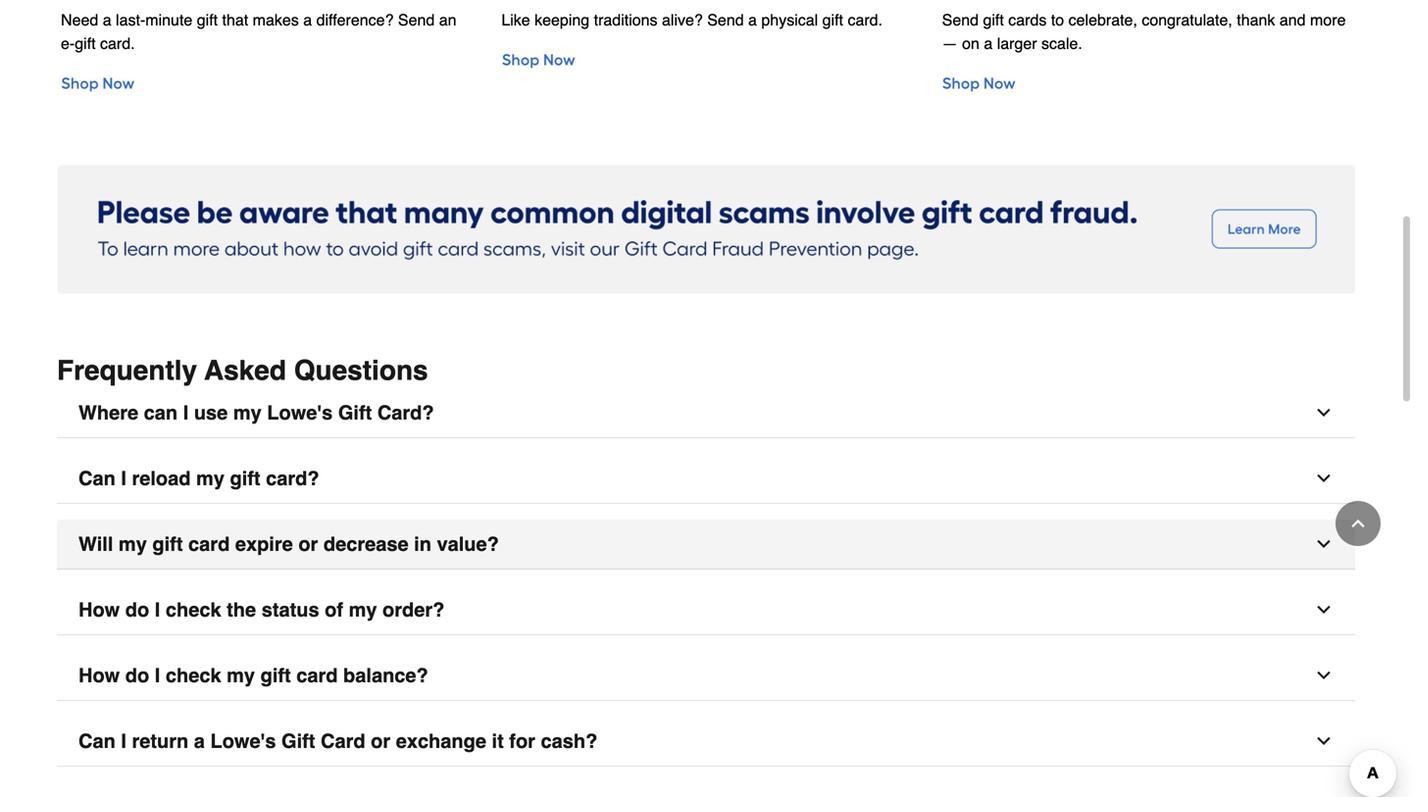 Task type: describe. For each thing, give the bounding box(es) containing it.
—
[[942, 34, 958, 53]]

1 vertical spatial or
[[371, 730, 391, 753]]

how do i check the status of my order?
[[78, 599, 445, 621]]

cards
[[1009, 11, 1047, 29]]

my down the
[[227, 664, 255, 687]]

minute
[[145, 11, 193, 29]]

i for how do i check the status of my order?
[[155, 599, 160, 621]]

reload
[[132, 467, 191, 490]]

how do i check the status of my order? button
[[57, 585, 1356, 636]]

shop now image for that
[[61, 71, 470, 95]]

0 horizontal spatial gift
[[282, 730, 315, 753]]

chevron down image inside where can i use my lowe's gift card? button
[[1315, 403, 1334, 423]]

can for can i return a lowe's gift card or exchange it for cash?
[[78, 730, 116, 753]]

of
[[325, 599, 343, 621]]

card?
[[378, 402, 434, 424]]

i for where can i use my lowe's gift card?
[[183, 402, 189, 424]]

shop now image for a
[[502, 48, 911, 71]]

card. inside need a last-minute gift that makes a difference? send an e-gift card.
[[100, 34, 135, 53]]

where can i use my lowe's gift card?
[[78, 402, 434, 424]]

can i reload my gift card?
[[78, 467, 319, 490]]

e-
[[61, 34, 75, 53]]

gift down need
[[75, 34, 96, 53]]

scale.
[[1042, 34, 1083, 53]]

lowe's inside where can i use my lowe's gift card? button
[[267, 402, 333, 424]]

i left return
[[121, 730, 126, 753]]

how for how do i check the status of my order?
[[78, 599, 120, 621]]

card?
[[266, 467, 319, 490]]

can i return a lowe's gift card or exchange it for cash? button
[[57, 717, 1356, 767]]

a inside send gift cards to celebrate, congratulate, thank and more — on a larger scale.
[[984, 34, 993, 53]]

traditions
[[594, 11, 658, 29]]

questions
[[294, 355, 428, 386]]

chevron down image for order?
[[1315, 600, 1334, 620]]

use
[[194, 402, 228, 424]]

an
[[439, 11, 457, 29]]

alive?
[[662, 11, 703, 29]]

chevron down image inside can i reload my gift card? button
[[1315, 469, 1334, 488]]

return
[[132, 730, 189, 753]]

0 horizontal spatial or
[[299, 533, 318, 556]]

difference?
[[316, 11, 394, 29]]

check for my
[[166, 664, 221, 687]]

exchange
[[396, 730, 487, 753]]

like
[[502, 11, 530, 29]]

gift left card?
[[230, 467, 261, 490]]

the
[[227, 599, 256, 621]]

status
[[262, 599, 319, 621]]

1 horizontal spatial gift
[[338, 402, 372, 424]]

need a last-minute gift that makes a difference? send an e-gift card.
[[61, 11, 457, 53]]

can i return a lowe's gift card or exchange it for cash?
[[78, 730, 598, 753]]

on
[[962, 34, 980, 53]]

my right reload
[[196, 467, 225, 490]]

send inside need a last-minute gift that makes a difference? send an e-gift card.
[[398, 11, 435, 29]]

check for the
[[166, 599, 221, 621]]

how do i check my gift card balance?
[[78, 664, 428, 687]]

congratulate,
[[1142, 11, 1233, 29]]

a right makes
[[303, 11, 312, 29]]

a left physical on the top of the page
[[749, 11, 757, 29]]



Task type: vqa. For each thing, say whether or not it's contained in the screenshot.
chevron down image inside the How do I check my gift card balance? BUTTON
yes



Task type: locate. For each thing, give the bounding box(es) containing it.
i
[[183, 402, 189, 424], [121, 467, 126, 490], [155, 599, 160, 621], [155, 664, 160, 687], [121, 730, 126, 753]]

1 vertical spatial can
[[78, 730, 116, 753]]

frequently
[[57, 355, 197, 386]]

keeping
[[535, 11, 590, 29]]

my right use
[[233, 402, 262, 424]]

1 vertical spatial check
[[166, 664, 221, 687]]

card inside button
[[297, 664, 338, 687]]

like keeping traditions alive? send a physical gift card.
[[502, 11, 883, 29]]

i left reload
[[121, 467, 126, 490]]

1 horizontal spatial or
[[371, 730, 391, 753]]

3 chevron down image from the top
[[1315, 666, 1334, 686]]

gift down how do i check the status of my order?
[[261, 664, 291, 687]]

1 how from the top
[[78, 599, 120, 621]]

where can i use my lowe's gift card? button
[[57, 388, 1356, 438]]

0 vertical spatial lowe's
[[267, 402, 333, 424]]

a inside can i return a lowe's gift card or exchange it for cash? button
[[194, 730, 205, 753]]

2 vertical spatial chevron down image
[[1315, 666, 1334, 686]]

0 horizontal spatial shop now image
[[61, 71, 470, 95]]

where
[[78, 402, 138, 424]]

can for can i reload my gift card?
[[78, 467, 116, 490]]

a right on
[[984, 34, 993, 53]]

order?
[[383, 599, 445, 621]]

balance?
[[343, 664, 428, 687]]

card. down the "last-"
[[100, 34, 135, 53]]

3 chevron down image from the top
[[1315, 732, 1334, 751]]

gift inside button
[[261, 664, 291, 687]]

0 horizontal spatial card.
[[100, 34, 135, 53]]

2 can from the top
[[78, 730, 116, 753]]

1 horizontal spatial card.
[[848, 11, 883, 29]]

lowe's inside can i return a lowe's gift card or exchange it for cash? button
[[210, 730, 276, 753]]

card
[[321, 730, 366, 753]]

makes
[[253, 11, 299, 29]]

i for how do i check my gift card balance?
[[155, 664, 160, 687]]

1 vertical spatial card.
[[100, 34, 135, 53]]

gift
[[197, 11, 218, 29], [823, 11, 844, 29], [983, 11, 1004, 29], [75, 34, 96, 53], [230, 467, 261, 490], [152, 533, 183, 556], [261, 664, 291, 687]]

check left the
[[166, 599, 221, 621]]

check
[[166, 599, 221, 621], [166, 664, 221, 687]]

i left the
[[155, 599, 160, 621]]

check inside the how do i check my gift card balance? button
[[166, 664, 221, 687]]

that
[[222, 11, 248, 29]]

0 vertical spatial chevron down image
[[1315, 469, 1334, 488]]

cash?
[[541, 730, 598, 753]]

1 vertical spatial lowe's
[[210, 730, 276, 753]]

2 horizontal spatial shop now image
[[942, 71, 1352, 95]]

can i reload my gift card? button
[[57, 454, 1356, 504]]

chevron down image for balance?
[[1315, 666, 1334, 686]]

1 vertical spatial how
[[78, 664, 120, 687]]

expire
[[235, 533, 293, 556]]

my
[[233, 402, 262, 424], [196, 467, 225, 490], [119, 533, 147, 556], [349, 599, 377, 621], [227, 664, 255, 687]]

frequently asked questions
[[57, 355, 428, 386]]

for
[[509, 730, 536, 753]]

0 vertical spatial do
[[125, 599, 149, 621]]

0 vertical spatial check
[[166, 599, 221, 621]]

can left reload
[[78, 467, 116, 490]]

decrease
[[324, 533, 409, 556]]

shop now image
[[502, 48, 911, 71], [61, 71, 470, 95], [942, 71, 1352, 95]]

gift down reload
[[152, 533, 183, 556]]

send inside send gift cards to celebrate, congratulate, thank and more — on a larger scale.
[[942, 11, 979, 29]]

chevron down image
[[1315, 403, 1334, 423], [1315, 600, 1334, 620], [1315, 732, 1334, 751]]

or
[[299, 533, 318, 556], [371, 730, 391, 753]]

1 check from the top
[[166, 599, 221, 621]]

0 vertical spatial how
[[78, 599, 120, 621]]

2 check from the top
[[166, 664, 221, 687]]

2 send from the left
[[708, 11, 744, 29]]

do for how do i check my gift card balance?
[[125, 664, 149, 687]]

thank
[[1237, 11, 1276, 29]]

my right of
[[349, 599, 377, 621]]

1 vertical spatial chevron down image
[[1315, 534, 1334, 554]]

value?
[[437, 533, 499, 556]]

chevron down image
[[1315, 469, 1334, 488], [1315, 534, 1334, 554], [1315, 666, 1334, 686]]

1 send from the left
[[398, 11, 435, 29]]

shop now image down send gift cards to celebrate, congratulate, thank and more — on a larger scale. at the top right
[[942, 71, 1352, 95]]

gift down the questions
[[338, 402, 372, 424]]

gift up larger
[[983, 11, 1004, 29]]

a left the "last-"
[[103, 11, 111, 29]]

send right alive?
[[708, 11, 744, 29]]

to
[[1052, 11, 1065, 29]]

larger
[[997, 34, 1038, 53]]

chevron down image inside can i return a lowe's gift card or exchange it for cash? button
[[1315, 732, 1334, 751]]

and
[[1280, 11, 1306, 29]]

a
[[103, 11, 111, 29], [303, 11, 312, 29], [749, 11, 757, 29], [984, 34, 993, 53], [194, 730, 205, 753]]

do for how do i check the status of my order?
[[125, 599, 149, 621]]

i up return
[[155, 664, 160, 687]]

how
[[78, 599, 120, 621], [78, 664, 120, 687]]

1 can from the top
[[78, 467, 116, 490]]

0 horizontal spatial send
[[398, 11, 435, 29]]

can left return
[[78, 730, 116, 753]]

will my gift card expire or decrease in value?
[[78, 533, 499, 556]]

1 do from the top
[[125, 599, 149, 621]]

card down of
[[297, 664, 338, 687]]

my right will
[[119, 533, 147, 556]]

gift
[[338, 402, 372, 424], [282, 730, 315, 753]]

asked
[[204, 355, 286, 386]]

1 chevron down image from the top
[[1315, 469, 1334, 488]]

gift inside send gift cards to celebrate, congratulate, thank and more — on a larger scale.
[[983, 11, 1004, 29]]

i right can on the left bottom of the page
[[183, 402, 189, 424]]

gift right physical on the top of the page
[[823, 11, 844, 29]]

or right card
[[371, 730, 391, 753]]

2 horizontal spatial send
[[942, 11, 979, 29]]

1 vertical spatial card
[[297, 664, 338, 687]]

card
[[188, 533, 230, 556], [297, 664, 338, 687]]

chevron down image for in
[[1315, 534, 1334, 554]]

3 send from the left
[[942, 11, 979, 29]]

chevron down image inside the how do i check my gift card balance? button
[[1315, 666, 1334, 686]]

or right expire
[[299, 533, 318, 556]]

can
[[78, 467, 116, 490], [78, 730, 116, 753]]

physical
[[762, 11, 818, 29]]

lowe's up card?
[[267, 402, 333, 424]]

in
[[414, 533, 432, 556]]

check inside how do i check the status of my order? button
[[166, 599, 221, 621]]

1 chevron down image from the top
[[1315, 403, 1334, 423]]

gift left card
[[282, 730, 315, 753]]

2 do from the top
[[125, 664, 149, 687]]

1 horizontal spatial card
[[297, 664, 338, 687]]

shop now image down like keeping traditions alive? send a physical gift card.
[[502, 48, 911, 71]]

scroll to top element
[[1336, 501, 1381, 546]]

send
[[398, 11, 435, 29], [708, 11, 744, 29], [942, 11, 979, 29]]

can
[[144, 402, 178, 424]]

chevron down image inside "will my gift card expire or decrease in value?" button
[[1315, 534, 1334, 554]]

will my gift card expire or decrease in value? button
[[57, 520, 1356, 570]]

2 chevron down image from the top
[[1315, 600, 1334, 620]]

1 vertical spatial chevron down image
[[1315, 600, 1334, 620]]

2 how from the top
[[78, 664, 120, 687]]

card inside button
[[188, 533, 230, 556]]

check up return
[[166, 664, 221, 687]]

more
[[1311, 11, 1346, 29]]

chevron down image for exchange
[[1315, 732, 1334, 751]]

a right return
[[194, 730, 205, 753]]

0 horizontal spatial card
[[188, 533, 230, 556]]

how do i check my gift card balance? button
[[57, 651, 1356, 701]]

card left expire
[[188, 533, 230, 556]]

do
[[125, 599, 149, 621], [125, 664, 149, 687]]

send left an
[[398, 11, 435, 29]]

send gift cards to celebrate, congratulate, thank and more — on a larger scale.
[[942, 11, 1346, 53]]

lowe's down how do i check my gift card balance?
[[210, 730, 276, 753]]

1 vertical spatial do
[[125, 664, 149, 687]]

card.
[[848, 11, 883, 29], [100, 34, 135, 53]]

chevron up image
[[1349, 514, 1369, 534]]

need
[[61, 11, 98, 29]]

chevron down image inside how do i check the status of my order? button
[[1315, 600, 1334, 620]]

0 vertical spatial gift
[[338, 402, 372, 424]]

it
[[492, 730, 504, 753]]

2 chevron down image from the top
[[1315, 534, 1334, 554]]

celebrate,
[[1069, 11, 1138, 29]]

card. right physical on the top of the page
[[848, 11, 883, 29]]

last-
[[116, 11, 145, 29]]

0 vertical spatial card
[[188, 533, 230, 556]]

1 horizontal spatial shop now image
[[502, 48, 911, 71]]

send up on
[[942, 11, 979, 29]]

1 vertical spatial gift
[[282, 730, 315, 753]]

gift left that at the top of page
[[197, 11, 218, 29]]

lowe's
[[267, 402, 333, 424], [210, 730, 276, 753]]

many digital scams involve gift card fraud. visit our gift card fraud page to learn more. image
[[57, 165, 1356, 294]]

1 horizontal spatial send
[[708, 11, 744, 29]]

0 vertical spatial card.
[[848, 11, 883, 29]]

0 vertical spatial can
[[78, 467, 116, 490]]

2 vertical spatial chevron down image
[[1315, 732, 1334, 751]]

0 vertical spatial or
[[299, 533, 318, 556]]

0 vertical spatial chevron down image
[[1315, 403, 1334, 423]]

will
[[78, 533, 113, 556]]

shop now image down need a last-minute gift that makes a difference? send an e-gift card.
[[61, 71, 470, 95]]

shop now image for congratulate,
[[942, 71, 1352, 95]]

how for how do i check my gift card balance?
[[78, 664, 120, 687]]



